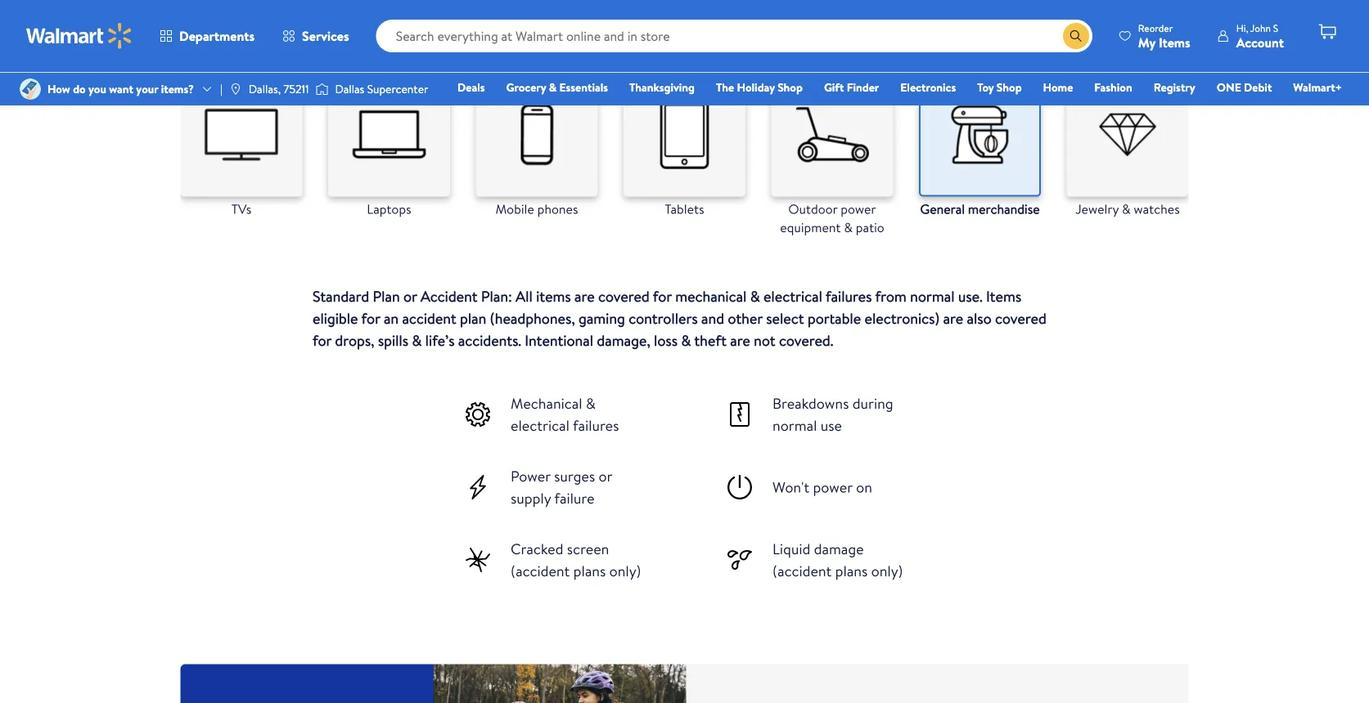 Task type: locate. For each thing, give the bounding box(es) containing it.
the holiday shop
[[716, 79, 803, 95]]

holiday
[[737, 79, 775, 95]]

your
[[136, 81, 158, 97]]

walmart+
[[1293, 79, 1342, 95]]

account
[[1236, 33, 1284, 51]]

 image
[[229, 83, 242, 96]]

 image right '75211'
[[315, 81, 329, 97]]

hi,
[[1236, 21, 1248, 35]]

0 horizontal spatial  image
[[20, 79, 41, 100]]

dallas supercenter
[[335, 81, 428, 97]]

1 shop from the left
[[778, 79, 803, 95]]

you
[[88, 81, 106, 97]]

 image
[[20, 79, 41, 100], [315, 81, 329, 97]]

grocery & essentials
[[506, 79, 608, 95]]

electronics link
[[893, 79, 963, 96]]

supercenter
[[367, 81, 428, 97]]

reorder
[[1138, 21, 1173, 35]]

Search search field
[[376, 20, 1092, 52]]

 image for how do you want your items?
[[20, 79, 41, 100]]

how
[[47, 81, 70, 97]]

shop
[[778, 79, 803, 95], [997, 79, 1022, 95]]

departments
[[179, 27, 255, 45]]

fashion
[[1094, 79, 1132, 95]]

1 horizontal spatial  image
[[315, 81, 329, 97]]

 image left how
[[20, 79, 41, 100]]

services button
[[269, 16, 363, 56]]

75211
[[284, 81, 309, 97]]

shop right holiday
[[778, 79, 803, 95]]

the holiday shop link
[[709, 79, 810, 96]]

1 horizontal spatial shop
[[997, 79, 1022, 95]]

one debit link
[[1209, 79, 1279, 96]]

thanksgiving
[[629, 79, 695, 95]]

grocery & essentials link
[[499, 79, 615, 96]]

grocery
[[506, 79, 546, 95]]

s
[[1273, 21, 1278, 35]]

departments button
[[146, 16, 269, 56]]

deals
[[458, 79, 485, 95]]

registry
[[1154, 79, 1195, 95]]

do
[[73, 81, 86, 97]]

&
[[549, 79, 557, 95]]

shop right toy
[[997, 79, 1022, 95]]

toy shop link
[[970, 79, 1029, 96]]

0 horizontal spatial shop
[[778, 79, 803, 95]]



Task type: describe. For each thing, give the bounding box(es) containing it.
one debit
[[1217, 79, 1272, 95]]

gift finder
[[824, 79, 879, 95]]

walmart image
[[26, 23, 133, 49]]

items
[[1159, 33, 1191, 51]]

Walmart Site-Wide search field
[[376, 20, 1092, 52]]

john
[[1250, 21, 1271, 35]]

services
[[302, 27, 349, 45]]

want
[[109, 81, 133, 97]]

 image for dallas supercenter
[[315, 81, 329, 97]]

home link
[[1036, 79, 1081, 96]]

gift
[[824, 79, 844, 95]]

dallas
[[335, 81, 364, 97]]

electronics
[[900, 79, 956, 95]]

cart contains 0 items total amount $0.00 image
[[1318, 22, 1337, 42]]

toy shop
[[977, 79, 1022, 95]]

2 shop from the left
[[997, 79, 1022, 95]]

items?
[[161, 81, 194, 97]]

finder
[[847, 79, 879, 95]]

how do you want your items?
[[47, 81, 194, 97]]

the
[[716, 79, 734, 95]]

my
[[1138, 33, 1156, 51]]

hi, john s account
[[1236, 21, 1284, 51]]

reorder my items
[[1138, 21, 1191, 51]]

essentials
[[559, 79, 608, 95]]

dallas,
[[249, 81, 281, 97]]

search icon image
[[1070, 29, 1083, 43]]

dallas, 75211
[[249, 81, 309, 97]]

deals link
[[450, 79, 492, 96]]

gift finder link
[[817, 79, 887, 96]]

thanksgiving link
[[622, 79, 702, 96]]

one
[[1217, 79, 1241, 95]]

registry link
[[1146, 79, 1203, 96]]

fashion link
[[1087, 79, 1140, 96]]

walmart+ link
[[1286, 79, 1350, 96]]

debit
[[1244, 79, 1272, 95]]

home
[[1043, 79, 1073, 95]]

|
[[220, 81, 222, 97]]

toy
[[977, 79, 994, 95]]



Task type: vqa. For each thing, say whether or not it's contained in the screenshot.
leftmost add to cart icon
no



